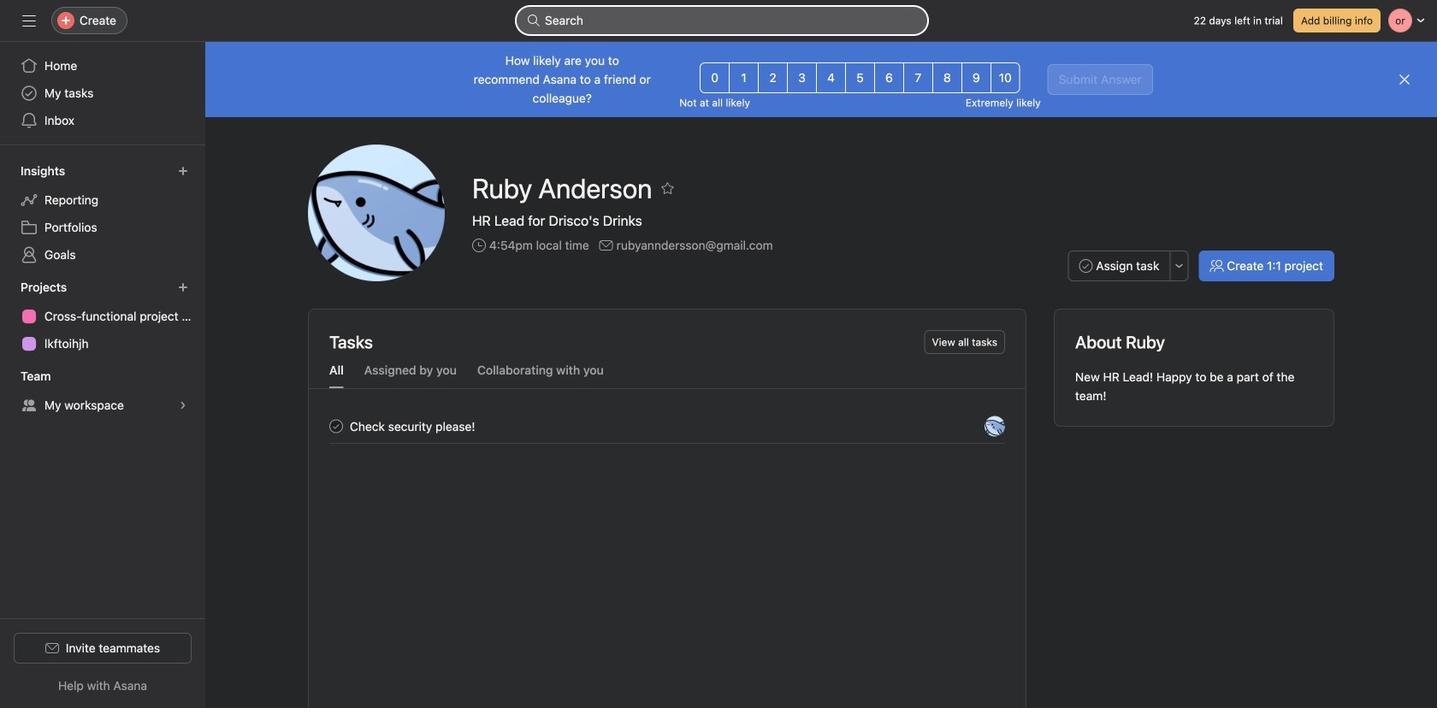 Task type: describe. For each thing, give the bounding box(es) containing it.
toggle assignee popover image
[[985, 416, 1005, 437]]

mark complete image
[[326, 416, 346, 437]]

insights element
[[0, 156, 205, 272]]

tasks tabs tab list
[[309, 361, 1026, 389]]

global element
[[0, 42, 205, 145]]

new project or portfolio image
[[178, 282, 188, 293]]

dismiss image
[[1398, 73, 1411, 86]]

hide sidebar image
[[22, 14, 36, 27]]

see details, my workspace image
[[178, 400, 188, 411]]



Task type: locate. For each thing, give the bounding box(es) containing it.
Mark complete checkbox
[[326, 416, 346, 437]]

add to starred image
[[661, 181, 674, 195]]

teams element
[[0, 361, 205, 423]]

new insights image
[[178, 166, 188, 176]]

prominent image
[[527, 14, 541, 27]]

projects element
[[0, 272, 205, 361]]

list item
[[309, 410, 1026, 443]]

None radio
[[758, 62, 788, 93], [787, 62, 817, 93], [816, 62, 846, 93], [845, 62, 875, 93], [903, 62, 933, 93], [932, 62, 962, 93], [758, 62, 788, 93], [787, 62, 817, 93], [816, 62, 846, 93], [845, 62, 875, 93], [903, 62, 933, 93], [932, 62, 962, 93]]

None radio
[[700, 62, 730, 93], [729, 62, 759, 93], [874, 62, 904, 93], [961, 62, 991, 93], [990, 62, 1020, 93], [700, 62, 730, 93], [729, 62, 759, 93], [874, 62, 904, 93], [961, 62, 991, 93], [990, 62, 1020, 93]]

option group
[[700, 62, 1020, 93]]

list box
[[517, 7, 927, 34]]



Task type: vqa. For each thing, say whether or not it's contained in the screenshot.
Due date
no



